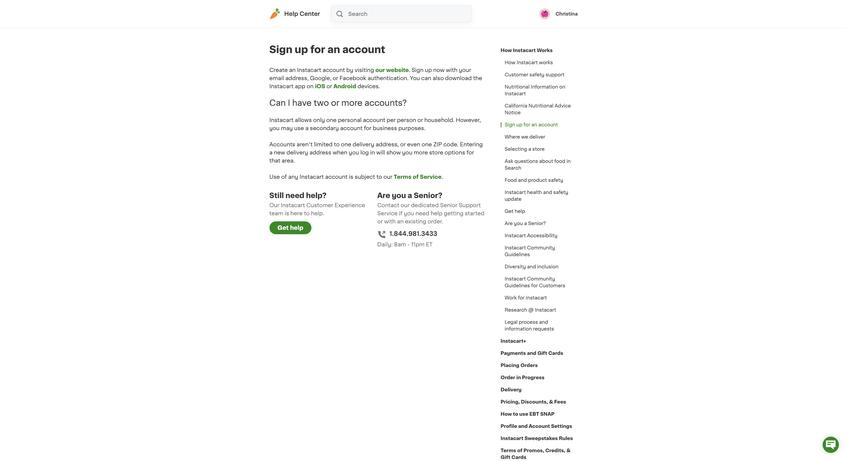 Task type: locate. For each thing, give the bounding box(es) containing it.
1 horizontal spatial with
[[446, 67, 458, 73]]

1 vertical spatial with
[[384, 219, 396, 224]]

senior
[[440, 203, 458, 208]]

1 horizontal spatial senior?
[[528, 221, 546, 226]]

0 vertical spatial need
[[286, 192, 304, 199]]

0 vertical spatial terms
[[394, 174, 412, 180]]

instacart up here
[[281, 203, 305, 208]]

when
[[333, 150, 347, 155]]

may
[[281, 125, 293, 131]]

0 horizontal spatial up
[[295, 45, 308, 54]]

and for gift
[[527, 351, 536, 356]]

ios link
[[315, 84, 325, 89]]

or
[[333, 75, 338, 81], [327, 84, 332, 89], [331, 99, 339, 107], [418, 117, 423, 123], [400, 142, 406, 147], [377, 219, 383, 224]]

experience
[[335, 203, 365, 208]]

to down pricing,
[[513, 412, 518, 417]]

instacart up diversity
[[505, 246, 526, 250]]

pricing,
[[501, 400, 520, 404]]

for down entering on the top of page
[[467, 150, 474, 155]]

& down the rules
[[567, 448, 571, 453]]

to up when on the left top
[[334, 142, 340, 147]]

safety right health
[[553, 190, 568, 195]]

one left zip
[[422, 142, 432, 147]]

app
[[295, 84, 305, 89]]

cards down promos,
[[512, 455, 526, 460]]

2 horizontal spatial sign
[[505, 122, 515, 127]]

guidelines inside instacart community guidelines for customers
[[505, 283, 530, 288]]

0 horizontal spatial get
[[277, 225, 289, 231]]

need up here
[[286, 192, 304, 199]]

account down when on the left top
[[325, 174, 348, 180]]

an up the "deliver"
[[532, 122, 537, 127]]

0 vertical spatial sign
[[269, 45, 292, 54]]

&
[[549, 400, 553, 404], [567, 448, 571, 453]]

sign up for an account up create an instacart account by visiting our website
[[269, 45, 385, 54]]

by
[[346, 67, 353, 73]]

0 vertical spatial our
[[375, 67, 385, 73]]

with inside . sign up now with your email address, google, or facebook authentication. you can also download the instacart app on
[[446, 67, 458, 73]]

0 horizontal spatial on
[[307, 84, 314, 89]]

works
[[539, 60, 553, 65]]

sign up for an account up the "deliver"
[[505, 122, 558, 127]]

sign up you
[[412, 67, 424, 73]]

an
[[327, 45, 340, 54], [289, 67, 296, 73], [532, 122, 537, 127], [397, 219, 404, 224]]

2 vertical spatial how
[[501, 412, 512, 417]]

a inside are you a senior? contact our dedicated senior support service if you need help getting started or with an existing order.
[[408, 192, 412, 199]]

instacart up california
[[505, 91, 526, 96]]

ask questions about food in search link
[[501, 155, 578, 174]]

a up instacart accessibility
[[524, 221, 527, 226]]

accounts aren't limited to one delivery address, or even one zip code. entering a new delivery address when you log in will show you more store options for that area.
[[269, 142, 483, 163]]

1 vertical spatial service
[[377, 211, 398, 216]]

0 horizontal spatial store
[[429, 150, 443, 155]]

help?
[[306, 192, 327, 199]]

need down dedicated
[[416, 211, 429, 216]]

1 vertical spatial address,
[[376, 142, 399, 147]]

account up google,
[[323, 67, 345, 73]]

on left ios
[[307, 84, 314, 89]]

or inside . sign up now with your email address, google, or facebook authentication. you can also download the instacart app on
[[333, 75, 338, 81]]

or inside are you a senior? contact our dedicated senior support service if you need help getting started or with an existing order.
[[377, 219, 383, 224]]

0 vertical spatial how
[[501, 48, 512, 53]]

gift up orders
[[538, 351, 547, 356]]

also
[[433, 75, 444, 81]]

our up if
[[401, 203, 410, 208]]

1 horizontal spatial sign up for an account
[[505, 122, 558, 127]]

community inside instacart community guidelines for customers
[[527, 277, 555, 281]]

0 vertical spatial guidelines
[[505, 252, 530, 257]]

or up purposes.
[[418, 117, 423, 123]]

work for instacart link
[[501, 292, 551, 304]]

are inside are you a senior? link
[[505, 221, 513, 226]]

2 guidelines from the top
[[505, 283, 530, 288]]

zip
[[433, 142, 442, 147]]

for inside accounts aren't limited to one delivery address, or even one zip code. entering a new delivery address when you log in will show you more store options for that area.
[[467, 150, 474, 155]]

terms of service link
[[394, 174, 442, 180]]

account
[[342, 45, 385, 54], [323, 67, 345, 73], [363, 117, 385, 123], [538, 122, 558, 127], [340, 125, 363, 131], [325, 174, 348, 180]]

are for are you a senior? contact our dedicated senior support service if you need help getting started or with an existing order.
[[377, 192, 390, 199]]

0 horizontal spatial of
[[281, 174, 287, 180]]

get down team
[[277, 225, 289, 231]]

nutritional information on instacart link
[[501, 81, 578, 100]]

0 vertical spatial customer
[[505, 72, 528, 77]]

& inside terms of promos, credits, & gift cards
[[567, 448, 571, 453]]

or down create an instacart account by visiting our website
[[333, 75, 338, 81]]

email
[[269, 75, 284, 81]]

get help inside get help button
[[277, 225, 303, 231]]

instacart inside . sign up now with your email address, google, or facebook authentication. you can also download the instacart app on
[[269, 84, 294, 89]]

a inside accounts aren't limited to one delivery address, or even one zip code. entering a new delivery address when you log in will show you more store options for that area.
[[269, 150, 273, 155]]

0 horizontal spatial get help
[[277, 225, 303, 231]]

delivery link
[[501, 384, 522, 396]]

nutritional up california
[[505, 85, 530, 89]]

1 vertical spatial in
[[567, 159, 571, 164]]

where
[[505, 135, 520, 139]]

how down how instacart works link
[[505, 60, 516, 65]]

process
[[519, 320, 538, 325]]

instacart inside instacart community guidelines for customers
[[505, 277, 526, 281]]

you down even
[[402, 150, 412, 155]]

0 horizontal spatial with
[[384, 219, 396, 224]]

to right here
[[304, 211, 310, 216]]

-
[[407, 242, 410, 247]]

1 vertical spatial gift
[[501, 455, 510, 460]]

1 horizontal spatial is
[[349, 174, 353, 180]]

on down support
[[559, 85, 566, 89]]

. inside . sign up now with your email address, google, or facebook authentication. you can also download the instacart app on
[[409, 67, 410, 73]]

and right health
[[543, 190, 552, 195]]

up inside . sign up now with your email address, google, or facebook authentication. you can also download the instacart app on
[[425, 67, 432, 73]]

1 horizontal spatial &
[[567, 448, 571, 453]]

1 horizontal spatial more
[[414, 150, 428, 155]]

service down contact
[[377, 211, 398, 216]]

and up requests
[[539, 320, 548, 325]]

1 vertical spatial nutritional
[[529, 103, 554, 108]]

or right the two
[[331, 99, 339, 107]]

household.
[[424, 117, 454, 123]]

senior? for are you a senior? contact our dedicated senior support service if you need help getting started or with an existing order.
[[414, 192, 443, 199]]

0 vertical spatial are
[[377, 192, 390, 199]]

0 vertical spatial get
[[505, 209, 514, 214]]

more down even
[[414, 150, 428, 155]]

0 horizontal spatial are
[[377, 192, 390, 199]]

0 vertical spatial community
[[527, 246, 555, 250]]

instacart inside nutritional information on instacart
[[505, 91, 526, 96]]

1 horizontal spatial customer
[[505, 72, 528, 77]]

our website link
[[375, 67, 409, 73]]

update
[[505, 197, 522, 202]]

1 vertical spatial .
[[442, 174, 443, 180]]

1 vertical spatial guidelines
[[505, 283, 530, 288]]

need
[[286, 192, 304, 199], [416, 211, 429, 216]]

1 horizontal spatial up
[[425, 67, 432, 73]]

diversity
[[505, 264, 526, 269]]

1 horizontal spatial on
[[559, 85, 566, 89]]

sign inside . sign up now with your email address, google, or facebook authentication. you can also download the instacart app on
[[412, 67, 424, 73]]

terms down the 'profile'
[[501, 448, 516, 453]]

for up work for instacart
[[531, 283, 538, 288]]

is left subject in the left of the page
[[349, 174, 353, 180]]

google,
[[310, 75, 331, 81]]

0 horizontal spatial need
[[286, 192, 304, 199]]

gift inside terms of promos, credits, & gift cards
[[501, 455, 510, 460]]

2 horizontal spatial of
[[517, 448, 523, 453]]

community up customers
[[527, 277, 555, 281]]

in inside accounts aren't limited to one delivery address, or even one zip code. entering a new delivery address when you log in will show you more store options for that area.
[[370, 150, 375, 155]]

one
[[326, 117, 337, 123], [341, 142, 351, 147], [422, 142, 432, 147]]

options
[[445, 150, 465, 155]]

christina link
[[539, 8, 578, 19]]

profile
[[501, 424, 517, 429]]

nutritional down nutritional information on instacart link
[[529, 103, 554, 108]]

a left new
[[269, 150, 273, 155]]

2 horizontal spatial in
[[567, 159, 571, 164]]

0 vertical spatial cards
[[548, 351, 563, 356]]

payments and gift cards link
[[501, 347, 563, 360]]

0 horizontal spatial more
[[341, 99, 363, 107]]

or down contact
[[377, 219, 383, 224]]

instacart image
[[269, 8, 280, 19]]

terms down 'show'
[[394, 174, 412, 180]]

limited
[[314, 142, 333, 147]]

0 vertical spatial use
[[294, 125, 304, 131]]

store
[[532, 147, 545, 152], [429, 150, 443, 155]]

1 vertical spatial senior?
[[528, 221, 546, 226]]

are you a senior? contact our dedicated senior support service if you need help getting started or with an existing order.
[[377, 192, 485, 224]]

facebook
[[340, 75, 366, 81]]

1 vertical spatial delivery
[[287, 150, 308, 155]]

one up when on the left top
[[341, 142, 351, 147]]

1 horizontal spatial address,
[[376, 142, 399, 147]]

0 vertical spatial address,
[[285, 75, 309, 81]]

is inside still need help? our instacart customer experience team is here to help.
[[285, 211, 289, 216]]

get help inside get help link
[[505, 209, 525, 214]]

of left promos,
[[517, 448, 523, 453]]

profile and account settings link
[[501, 420, 572, 433]]

0 horizontal spatial help
[[290, 225, 303, 231]]

1 vertical spatial community
[[527, 277, 555, 281]]

1 community from the top
[[527, 246, 555, 250]]

guidelines inside instacart community guidelines
[[505, 252, 530, 257]]

1 horizontal spatial delivery
[[353, 142, 374, 147]]

delivery down aren't
[[287, 150, 308, 155]]

and inside legal process and information requests
[[539, 320, 548, 325]]

store down the "deliver"
[[532, 147, 545, 152]]

instacart up how instacart works link
[[513, 48, 536, 53]]

instacart down diversity
[[505, 277, 526, 281]]

for inside instacart community guidelines for customers
[[531, 283, 538, 288]]

requests
[[533, 327, 554, 331]]

are you a senior?
[[505, 221, 546, 226]]

1 horizontal spatial gift
[[538, 351, 547, 356]]

you down get help link
[[514, 221, 523, 226]]

help down here
[[290, 225, 303, 231]]

are inside are you a senior? contact our dedicated senior support service if you need help getting started or with an existing order.
[[377, 192, 390, 199]]

community
[[527, 246, 555, 250], [527, 277, 555, 281]]

1 horizontal spatial help
[[431, 211, 443, 216]]

service up dedicated
[[420, 174, 442, 180]]

how up the 'profile'
[[501, 412, 512, 417]]

1 vertical spatial use
[[519, 412, 528, 417]]

2 community from the top
[[527, 277, 555, 281]]

safety up information
[[530, 72, 545, 77]]

instacart up may
[[269, 117, 294, 123]]

with up download
[[446, 67, 458, 73]]

how up how instacart works link
[[501, 48, 512, 53]]

address, inside accounts aren't limited to one delivery address, or even one zip code. entering a new delivery address when you log in will show you more store options for that area.
[[376, 142, 399, 147]]

food
[[554, 159, 565, 164]]

0 vertical spatial gift
[[538, 351, 547, 356]]

use left ebt
[[519, 412, 528, 417]]

how for how instacart works
[[501, 48, 512, 53]]

a up questions
[[528, 147, 531, 152]]

instacart sweepstakes rules
[[501, 436, 573, 441]]

@
[[528, 308, 534, 313]]

california
[[505, 103, 527, 108]]

accounts?
[[365, 99, 407, 107]]

0 horizontal spatial senior?
[[414, 192, 443, 199]]

gift down the 'profile'
[[501, 455, 510, 460]]

1 vertical spatial cards
[[512, 455, 526, 460]]

you left may
[[269, 125, 280, 131]]

1 vertical spatial get
[[277, 225, 289, 231]]

a up dedicated
[[408, 192, 412, 199]]

instacart down email
[[269, 84, 294, 89]]

0 vertical spatial safety
[[530, 72, 545, 77]]

instacart inside instacart community guidelines
[[505, 246, 526, 250]]

1 horizontal spatial use
[[519, 412, 528, 417]]

per
[[387, 117, 396, 123]]

senior? up dedicated
[[414, 192, 443, 199]]

an inside are you a senior? contact our dedicated senior support service if you need help getting started or with an existing order.
[[397, 219, 404, 224]]

contact
[[377, 203, 399, 208]]

help up are you a senior?
[[515, 209, 525, 214]]

an down if
[[397, 219, 404, 224]]

are you a senior? link
[[501, 217, 550, 230]]

you left log
[[349, 150, 359, 155]]

1 vertical spatial are
[[505, 221, 513, 226]]

safety for product
[[548, 178, 563, 183]]

how to use ebt snap
[[501, 412, 555, 417]]

a
[[305, 125, 309, 131], [528, 147, 531, 152], [269, 150, 273, 155], [408, 192, 412, 199], [524, 221, 527, 226]]

0 vertical spatial &
[[549, 400, 553, 404]]

our up authentication.
[[375, 67, 385, 73]]

in right food
[[567, 159, 571, 164]]

0 horizontal spatial one
[[326, 117, 337, 123]]

1 vertical spatial how
[[505, 60, 516, 65]]

ebt
[[529, 412, 539, 417]]

guidelines up diversity
[[505, 252, 530, 257]]

help
[[515, 209, 525, 214], [431, 211, 443, 216], [290, 225, 303, 231]]

download
[[445, 75, 472, 81]]

0 horizontal spatial is
[[285, 211, 289, 216]]

diversity and inclusion link
[[501, 261, 563, 273]]

are for are you a senior?
[[505, 221, 513, 226]]

1 guidelines from the top
[[505, 252, 530, 257]]

safety inside instacart health and safety update
[[553, 190, 568, 195]]

how instacart works link
[[501, 56, 557, 69]]

ask questions about food in search
[[505, 159, 571, 170]]

address
[[310, 150, 331, 155]]

for inside instacart allows only one personal account per person or household. however, you may use a secondary account for business purposes.
[[364, 125, 371, 131]]

instacart up @
[[526, 296, 547, 300]]

1 vertical spatial need
[[416, 211, 429, 216]]

address,
[[285, 75, 309, 81], [376, 142, 399, 147]]

order
[[501, 375, 515, 380]]

0 vertical spatial get help
[[505, 209, 525, 214]]

product
[[528, 178, 547, 183]]

team
[[269, 211, 283, 216]]

get help button
[[269, 221, 311, 234]]

visiting
[[355, 67, 374, 73]]

1 vertical spatial customer
[[306, 203, 333, 208]]

0 vertical spatial more
[[341, 99, 363, 107]]

1 vertical spatial safety
[[548, 178, 563, 183]]

get down update
[[505, 209, 514, 214]]

0 vertical spatial senior?
[[414, 192, 443, 199]]

is
[[349, 174, 353, 180], [285, 211, 289, 216]]

1 vertical spatial get help
[[277, 225, 303, 231]]

1 vertical spatial &
[[567, 448, 571, 453]]

0 horizontal spatial sign up for an account
[[269, 45, 385, 54]]

1 horizontal spatial store
[[532, 147, 545, 152]]

and right food
[[518, 178, 527, 183]]

legal
[[505, 320, 518, 325]]

2 vertical spatial up
[[516, 122, 523, 127]]

on
[[307, 84, 314, 89], [559, 85, 566, 89]]

2 horizontal spatial help
[[515, 209, 525, 214]]

a down allows
[[305, 125, 309, 131]]

customer
[[505, 72, 528, 77], [306, 203, 333, 208]]

of inside terms of promos, credits, & gift cards
[[517, 448, 523, 453]]

0 horizontal spatial address,
[[285, 75, 309, 81]]

to inside accounts aren't limited to one delivery address, or even one zip code. entering a new delivery address when you log in will show you more store options for that area.
[[334, 142, 340, 147]]

senior? inside are you a senior? contact our dedicated senior support service if you need help getting started or with an existing order.
[[414, 192, 443, 199]]

instacart inside still need help? our instacart customer experience team is here to help.
[[281, 203, 305, 208]]

1 vertical spatial more
[[414, 150, 428, 155]]

devices.
[[358, 84, 380, 89]]

11pm
[[411, 242, 425, 247]]

instacart inside instacart health and safety update
[[505, 190, 526, 195]]

community inside instacart community guidelines
[[527, 246, 555, 250]]

still
[[269, 192, 284, 199]]

2 vertical spatial sign
[[505, 122, 515, 127]]

address, up 'show'
[[376, 142, 399, 147]]

. up you
[[409, 67, 410, 73]]

to right subject in the left of the page
[[377, 174, 382, 180]]

1 horizontal spatial terms
[[501, 448, 516, 453]]

store down zip
[[429, 150, 443, 155]]

safety right product
[[548, 178, 563, 183]]

guidelines up work
[[505, 283, 530, 288]]

use down allows
[[294, 125, 304, 131]]

0 horizontal spatial .
[[409, 67, 410, 73]]

safety
[[530, 72, 545, 77], [548, 178, 563, 183], [553, 190, 568, 195]]

1 horizontal spatial get help
[[505, 209, 525, 214]]

rules
[[559, 436, 573, 441]]

can i have two or more accounts?
[[269, 99, 407, 107]]

1 horizontal spatial sign
[[412, 67, 424, 73]]

is left here
[[285, 211, 289, 216]]

2 vertical spatial in
[[516, 375, 521, 380]]

even
[[407, 142, 420, 147]]

our inside are you a senior? contact our dedicated senior support service if you need help getting started or with an existing order.
[[401, 203, 410, 208]]

0 horizontal spatial customer
[[306, 203, 333, 208]]

address, up the app at the left top
[[285, 75, 309, 81]]

subject
[[355, 174, 375, 180]]

instacart up update
[[505, 190, 526, 195]]

0 vertical spatial in
[[370, 150, 375, 155]]

get help down update
[[505, 209, 525, 214]]

0 vertical spatial .
[[409, 67, 410, 73]]

get
[[505, 209, 514, 214], [277, 225, 289, 231]]

instacart health and safety update
[[505, 190, 568, 202]]

help
[[284, 11, 298, 17]]

community down accessibility
[[527, 246, 555, 250]]

and inside instacart health and safety update
[[543, 190, 552, 195]]

1.844.981.3433 link
[[390, 230, 437, 239]]

or right ios "link"
[[327, 84, 332, 89]]

use
[[269, 174, 280, 180]]



Task type: vqa. For each thing, say whether or not it's contained in the screenshot.
Pennsylvania
no



Task type: describe. For each thing, give the bounding box(es) containing it.
health
[[527, 190, 542, 195]]

with inside are you a senior? contact our dedicated senior support service if you need help getting started or with an existing order.
[[384, 219, 396, 224]]

getting
[[444, 211, 464, 216]]

allows
[[295, 117, 312, 123]]

account up the "deliver"
[[538, 122, 558, 127]]

inclusion
[[537, 264, 559, 269]]

have
[[292, 99, 312, 107]]

however,
[[456, 117, 481, 123]]

0 vertical spatial delivery
[[353, 142, 374, 147]]

instacart down are you a senior?
[[505, 233, 526, 238]]

snap
[[540, 412, 555, 417]]

placing
[[501, 363, 519, 368]]

1 horizontal spatial service
[[420, 174, 442, 180]]

and for account
[[518, 424, 528, 429]]

1 horizontal spatial get
[[505, 209, 514, 214]]

discounts,
[[521, 400, 548, 404]]

progress
[[522, 375, 545, 380]]

android
[[334, 84, 356, 89]]

you inside instacart allows only one personal account per person or household. however, you may use a secondary account for business purposes.
[[269, 125, 280, 131]]

you inside are you a senior? link
[[514, 221, 523, 226]]

0 vertical spatial up
[[295, 45, 308, 54]]

of for terms
[[517, 448, 523, 453]]

or inside instacart allows only one personal account per person or household. however, you may use a secondary account for business purposes.
[[418, 117, 423, 123]]

sweepstakes
[[525, 436, 558, 441]]

and for inclusion
[[527, 264, 536, 269]]

customer inside the customer safety support link
[[505, 72, 528, 77]]

works
[[537, 48, 553, 53]]

area.
[[282, 158, 295, 163]]

cards inside terms of promos, credits, & gift cards
[[512, 455, 526, 460]]

fees
[[554, 400, 566, 404]]

1 horizontal spatial of
[[413, 174, 419, 180]]

payments
[[501, 351, 526, 356]]

dedicated
[[411, 203, 439, 208]]

need inside still need help? our instacart customer experience team is here to help.
[[286, 192, 304, 199]]

2 horizontal spatial up
[[516, 122, 523, 127]]

account up visiting
[[342, 45, 385, 54]]

started
[[465, 211, 485, 216]]

create
[[269, 67, 288, 73]]

instacart right any
[[300, 174, 324, 180]]

accounts
[[269, 142, 295, 147]]

instacart down how instacart works
[[517, 60, 538, 65]]

food
[[505, 178, 517, 183]]

selecting
[[505, 147, 527, 152]]

two
[[314, 99, 329, 107]]

a inside instacart allows only one personal account per person or household. however, you may use a secondary account for business purposes.
[[305, 125, 309, 131]]

you up contact
[[392, 192, 406, 199]]

user avatar image
[[539, 8, 550, 19]]

for up where we deliver link
[[524, 122, 530, 127]]

only
[[313, 117, 325, 123]]

instacart community guidelines for customers link
[[501, 273, 578, 292]]

we
[[521, 135, 528, 139]]

research @ instacart
[[505, 308, 556, 313]]

address, inside . sign up now with your email address, google, or facebook authentication. you can also download the instacart app on
[[285, 75, 309, 81]]

or inside accounts aren't limited to one delivery address, or even one zip code. entering a new delivery address when you log in will show you more store options for that area.
[[400, 142, 406, 147]]

instacart+ link
[[501, 335, 526, 347]]

1 horizontal spatial one
[[341, 142, 351, 147]]

instacart right @
[[535, 308, 556, 313]]

an right create
[[289, 67, 296, 73]]

food and product safety
[[505, 178, 563, 183]]

safety for and
[[553, 190, 568, 195]]

any
[[288, 174, 298, 180]]

on inside . sign up now with your email address, google, or facebook authentication. you can also download the instacart app on
[[307, 84, 314, 89]]

one inside instacart allows only one personal account per person or household. however, you may use a secondary account for business purposes.
[[326, 117, 337, 123]]

how for how instacart works
[[505, 60, 516, 65]]

help inside button
[[290, 225, 303, 231]]

help.
[[311, 211, 324, 216]]

can
[[421, 75, 431, 81]]

advice
[[555, 103, 571, 108]]

instacart allows only one personal account per person or household. however, you may use a secondary account for business purposes.
[[269, 117, 481, 131]]

terms inside terms of promos, credits, & gift cards
[[501, 448, 516, 453]]

research @ instacart link
[[501, 304, 560, 316]]

account down personal
[[340, 125, 363, 131]]

sign up for an account link
[[501, 119, 562, 131]]

christina
[[556, 11, 578, 16]]

nutritional inside nutritional information on instacart
[[505, 85, 530, 89]]

help inside are you a senior? contact our dedicated senior support service if you need help getting started or with an existing order.
[[431, 211, 443, 216]]

service inside are you a senior? contact our dedicated senior support service if you need help getting started or with an existing order.
[[377, 211, 398, 216]]

of for use
[[281, 174, 287, 180]]

help center
[[284, 11, 320, 17]]

customer safety support
[[505, 72, 565, 77]]

et
[[426, 242, 433, 247]]

where we deliver link
[[501, 131, 549, 143]]

work
[[505, 296, 517, 300]]

an up create an instacart account by visiting our website
[[327, 45, 340, 54]]

senior? for are you a senior?
[[528, 221, 546, 226]]

store inside accounts aren't limited to one delivery address, or even one zip code. entering a new delivery address when you log in will show you more store options for that area.
[[429, 150, 443, 155]]

Search search field
[[348, 6, 471, 22]]

legal process and information requests
[[505, 320, 554, 331]]

guidelines for instacart community guidelines
[[505, 252, 530, 257]]

need inside are you a senior? contact our dedicated senior support service if you need help getting started or with an existing order.
[[416, 211, 429, 216]]

instacart+
[[501, 339, 526, 344]]

and for product
[[518, 178, 527, 183]]

2 horizontal spatial one
[[422, 142, 432, 147]]

ios or android devices.
[[315, 84, 380, 89]]

get inside button
[[277, 225, 289, 231]]

instacart up google,
[[297, 67, 321, 73]]

pricing, discounts, & fees link
[[501, 396, 566, 408]]

placing orders
[[501, 363, 538, 368]]

purposes.
[[399, 125, 426, 131]]

log
[[360, 150, 369, 155]]

1 vertical spatial sign up for an account
[[505, 122, 558, 127]]

show
[[386, 150, 401, 155]]

order.
[[428, 219, 443, 224]]

terms of promos, credits, & gift cards
[[501, 448, 571, 460]]

on inside nutritional information on instacart
[[559, 85, 566, 89]]

nutritional inside california nutritional advice notice
[[529, 103, 554, 108]]

your
[[459, 67, 471, 73]]

selecting a store link
[[501, 143, 549, 155]]

how for how to use ebt snap
[[501, 412, 512, 417]]

deliver
[[529, 135, 545, 139]]

1 vertical spatial our
[[384, 174, 392, 180]]

1 horizontal spatial in
[[516, 375, 521, 380]]

1 horizontal spatial .
[[442, 174, 443, 180]]

daily:
[[377, 242, 393, 247]]

support
[[459, 203, 481, 208]]

use inside instacart allows only one personal account per person or household. however, you may use a secondary account for business purposes.
[[294, 125, 304, 131]]

i
[[288, 99, 290, 107]]

guidelines for instacart community guidelines for customers
[[505, 283, 530, 288]]

you right if
[[404, 211, 414, 216]]

how to use ebt snap link
[[501, 408, 555, 420]]

diversity and inclusion
[[505, 264, 559, 269]]

still need help? our instacart customer experience team is here to help.
[[269, 192, 365, 216]]

0 horizontal spatial terms
[[394, 174, 412, 180]]

pricing, discounts, & fees
[[501, 400, 566, 404]]

how instacart works
[[501, 48, 553, 53]]

account up business
[[363, 117, 385, 123]]

0 horizontal spatial sign
[[269, 45, 292, 54]]

placing orders link
[[501, 360, 538, 372]]

legal process and information requests link
[[501, 316, 578, 335]]

can
[[269, 99, 286, 107]]

research
[[505, 308, 527, 313]]

existing
[[405, 219, 426, 224]]

0 vertical spatial is
[[349, 174, 353, 180]]

for up google,
[[310, 45, 325, 54]]

in inside ask questions about food in search
[[567, 159, 571, 164]]

center
[[300, 11, 320, 17]]

support
[[546, 72, 565, 77]]

how instacart works
[[505, 60, 553, 65]]

orders
[[521, 363, 538, 368]]

instacart community guidelines link
[[501, 242, 578, 261]]

if
[[399, 211, 403, 216]]

community for instacart community guidelines for customers
[[527, 277, 555, 281]]

instacart down the 'profile'
[[501, 436, 524, 441]]

to inside still need help? our instacart customer experience team is here to help.
[[304, 211, 310, 216]]

customer inside still need help? our instacart customer experience team is here to help.
[[306, 203, 333, 208]]

authentication.
[[368, 75, 409, 81]]

0 horizontal spatial delivery
[[287, 150, 308, 155]]

aren't
[[297, 142, 313, 147]]

community for instacart community guidelines
[[527, 246, 555, 250]]

how instacart works link
[[501, 44, 553, 56]]

instacart inside instacart allows only one personal account per person or household. however, you may use a secondary account for business purposes.
[[269, 117, 294, 123]]

payments and gift cards
[[501, 351, 563, 356]]

for right work
[[518, 296, 525, 300]]

1 horizontal spatial cards
[[548, 351, 563, 356]]

more inside accounts aren't limited to one delivery address, or even one zip code. entering a new delivery address when you log in will show you more store options for that area.
[[414, 150, 428, 155]]



